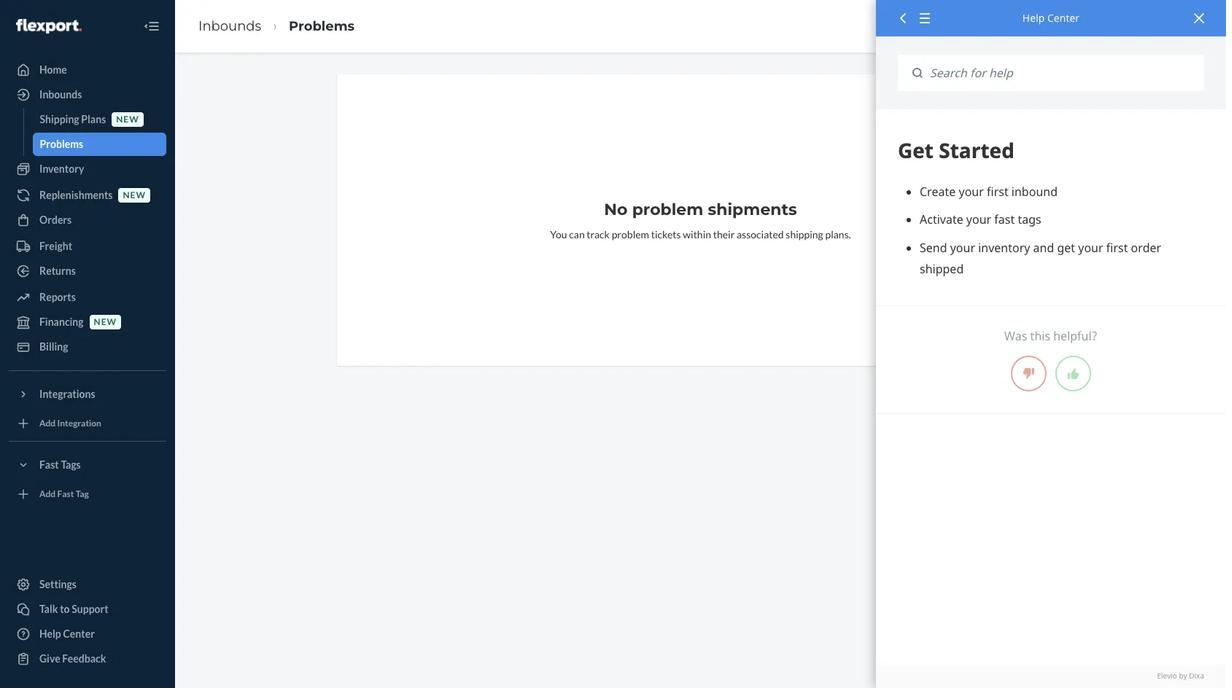 Task type: locate. For each thing, give the bounding box(es) containing it.
help up 'search' search field
[[1023, 11, 1045, 25]]

this
[[1031, 329, 1051, 345]]

orders link
[[9, 209, 166, 232]]

0 vertical spatial fast
[[39, 459, 59, 471]]

help center up 'search' search field
[[1023, 11, 1080, 25]]

elevio
[[1158, 671, 1178, 681]]

0 horizontal spatial problems
[[40, 138, 83, 150]]

new up 'orders' link
[[123, 190, 146, 201]]

new
[[116, 114, 139, 125], [123, 190, 146, 201], [94, 317, 117, 328]]

integrations
[[39, 388, 95, 401]]

billing
[[39, 341, 68, 353]]

center down talk to support
[[63, 628, 95, 641]]

1 vertical spatial help
[[39, 628, 61, 641]]

0 horizontal spatial center
[[63, 628, 95, 641]]

1 horizontal spatial inbounds
[[198, 18, 262, 34]]

help center inside "link"
[[39, 628, 95, 641]]

2 add from the top
[[39, 489, 56, 500]]

2 vertical spatial new
[[94, 317, 117, 328]]

1 vertical spatial new
[[123, 190, 146, 201]]

0 horizontal spatial inbounds
[[39, 88, 82, 101]]

replenishments
[[39, 189, 113, 201]]

problem up tickets
[[632, 200, 704, 220]]

0 vertical spatial problems
[[289, 18, 355, 34]]

problem down no
[[612, 228, 650, 241]]

fast left tag
[[57, 489, 74, 500]]

dixa
[[1190, 671, 1205, 681]]

0 vertical spatial inbounds
[[198, 18, 262, 34]]

help
[[1023, 11, 1045, 25], [39, 628, 61, 641]]

home
[[39, 63, 67, 76]]

add
[[39, 418, 56, 429], [39, 489, 56, 500]]

help center
[[1023, 11, 1080, 25], [39, 628, 95, 641]]

0 vertical spatial help center
[[1023, 11, 1080, 25]]

feedback
[[62, 653, 106, 666]]

tag
[[76, 489, 89, 500]]

add down fast tags
[[39, 489, 56, 500]]

shipping
[[786, 228, 824, 241]]

fast
[[39, 459, 59, 471], [57, 489, 74, 500]]

can
[[569, 228, 585, 241]]

fast left tags
[[39, 459, 59, 471]]

tickets
[[651, 228, 681, 241]]

shipments
[[708, 200, 797, 220]]

add left the "integration"
[[39, 418, 56, 429]]

0 vertical spatial inbounds link
[[198, 18, 262, 34]]

problems
[[289, 18, 355, 34], [40, 138, 83, 150]]

0 vertical spatial problems link
[[289, 18, 355, 34]]

new for replenishments
[[123, 190, 146, 201]]

0 horizontal spatial inbounds link
[[9, 83, 166, 107]]

talk to support
[[39, 604, 108, 616]]

1 add from the top
[[39, 418, 56, 429]]

breadcrumbs navigation
[[187, 5, 366, 48]]

1 vertical spatial inbounds
[[39, 88, 82, 101]]

associated
[[737, 228, 784, 241]]

0 horizontal spatial help center
[[39, 628, 95, 641]]

1 horizontal spatial inbounds link
[[198, 18, 262, 34]]

plans.
[[826, 228, 851, 241]]

freight link
[[9, 235, 166, 258]]

was
[[1005, 329, 1028, 345]]

new right the plans
[[116, 114, 139, 125]]

0 vertical spatial new
[[116, 114, 139, 125]]

fast inside dropdown button
[[39, 459, 59, 471]]

1 vertical spatial center
[[63, 628, 95, 641]]

returns
[[39, 265, 76, 277]]

inbounds link
[[198, 18, 262, 34], [9, 83, 166, 107]]

freight
[[39, 240, 72, 252]]

problem
[[632, 200, 704, 220], [612, 228, 650, 241]]

their
[[713, 228, 735, 241]]

add integration link
[[9, 412, 166, 436]]

1 vertical spatial add
[[39, 489, 56, 500]]

help center down the to
[[39, 628, 95, 641]]

within
[[683, 228, 712, 241]]

1 horizontal spatial center
[[1048, 11, 1080, 25]]

1 horizontal spatial help
[[1023, 11, 1045, 25]]

1 vertical spatial problems link
[[32, 133, 166, 156]]

0 vertical spatial help
[[1023, 11, 1045, 25]]

help up give
[[39, 628, 61, 641]]

new down the reports "link"
[[94, 317, 117, 328]]

add for add fast tag
[[39, 489, 56, 500]]

shipping
[[40, 113, 79, 126]]

you
[[550, 228, 567, 241]]

returns link
[[9, 260, 166, 283]]

0 vertical spatial add
[[39, 418, 56, 429]]

1 vertical spatial help center
[[39, 628, 95, 641]]

problems link
[[289, 18, 355, 34], [32, 133, 166, 156]]

center
[[1048, 11, 1080, 25], [63, 628, 95, 641]]

no problem shipments
[[604, 200, 797, 220]]

0 horizontal spatial problems link
[[32, 133, 166, 156]]

reports link
[[9, 286, 166, 309]]

shipping plans
[[40, 113, 106, 126]]

elevio by dixa
[[1158, 671, 1205, 681]]

inbounds
[[198, 18, 262, 34], [39, 88, 82, 101]]

support
[[72, 604, 108, 616]]

center inside "link"
[[63, 628, 95, 641]]

0 horizontal spatial help
[[39, 628, 61, 641]]

center up 'search' search field
[[1048, 11, 1080, 25]]

1 horizontal spatial problems
[[289, 18, 355, 34]]

integration
[[57, 418, 101, 429]]



Task type: vqa. For each thing, say whether or not it's contained in the screenshot.
topmost Problems link
yes



Task type: describe. For each thing, give the bounding box(es) containing it.
1 horizontal spatial help center
[[1023, 11, 1080, 25]]

new for shipping plans
[[116, 114, 139, 125]]

talk to support button
[[9, 598, 166, 622]]

no
[[604, 200, 628, 220]]

you can track problem tickets within their associated shipping plans.
[[550, 228, 851, 241]]

add integration
[[39, 418, 101, 429]]

add fast tag link
[[9, 483, 166, 506]]

settings link
[[9, 574, 166, 597]]

problems inside breadcrumbs 'navigation'
[[289, 18, 355, 34]]

billing link
[[9, 336, 166, 359]]

1 horizontal spatial problems link
[[289, 18, 355, 34]]

talk
[[39, 604, 58, 616]]

by
[[1180, 671, 1188, 681]]

1 vertical spatial inbounds link
[[9, 83, 166, 107]]

0 vertical spatial center
[[1048, 11, 1080, 25]]

reports
[[39, 291, 76, 304]]

Search search field
[[923, 55, 1205, 92]]

helpful?
[[1054, 329, 1098, 345]]

add fast tag
[[39, 489, 89, 500]]

give
[[39, 653, 60, 666]]

fast tags button
[[9, 454, 166, 477]]

home link
[[9, 58, 166, 82]]

was this helpful?
[[1005, 329, 1098, 345]]

elevio by dixa link
[[898, 671, 1205, 682]]

1 vertical spatial fast
[[57, 489, 74, 500]]

inbounds inside breadcrumbs 'navigation'
[[198, 18, 262, 34]]

0 vertical spatial problem
[[632, 200, 704, 220]]

give feedback button
[[9, 648, 166, 671]]

inventory
[[39, 163, 84, 175]]

track
[[587, 228, 610, 241]]

flexport logo image
[[16, 19, 82, 33]]

inventory link
[[9, 158, 166, 181]]

inbounds link inside breadcrumbs 'navigation'
[[198, 18, 262, 34]]

close navigation image
[[143, 18, 161, 35]]

help inside help center "link"
[[39, 628, 61, 641]]

1 vertical spatial problems
[[40, 138, 83, 150]]

tags
[[61, 459, 81, 471]]

financing
[[39, 316, 84, 328]]

give feedback
[[39, 653, 106, 666]]

plans
[[81, 113, 106, 126]]

help center link
[[9, 623, 166, 647]]

new for financing
[[94, 317, 117, 328]]

to
[[60, 604, 70, 616]]

1 vertical spatial problem
[[612, 228, 650, 241]]

settings
[[39, 579, 77, 591]]

fast tags
[[39, 459, 81, 471]]

integrations button
[[9, 383, 166, 406]]

orders
[[39, 214, 72, 226]]

add for add integration
[[39, 418, 56, 429]]



